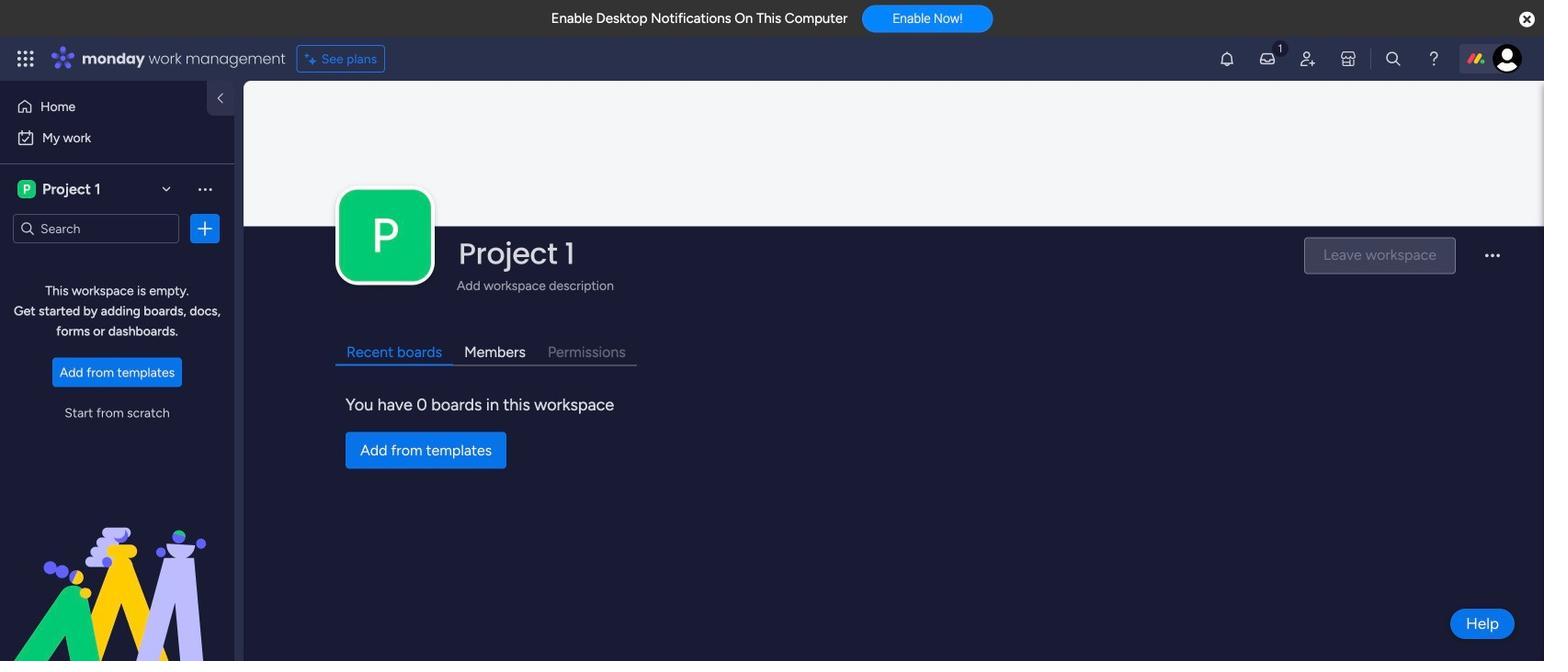 Task type: describe. For each thing, give the bounding box(es) containing it.
see plans image
[[305, 48, 321, 69]]

search everything image
[[1385, 50, 1403, 68]]

lottie animation image
[[0, 476, 234, 662]]

Search in workspace field
[[39, 218, 154, 239]]

help image
[[1425, 50, 1443, 68]]

2 option from the top
[[11, 123, 223, 153]]

lottie animation element
[[0, 476, 234, 662]]



Task type: locate. For each thing, give the bounding box(es) containing it.
workspace image
[[339, 190, 431, 282]]

option
[[11, 92, 196, 121], [11, 123, 223, 153]]

notifications image
[[1218, 50, 1236, 68]]

john smith image
[[1493, 44, 1522, 74]]

monday marketplace image
[[1339, 50, 1358, 68]]

1 option from the top
[[11, 92, 196, 121]]

workspace image
[[17, 179, 36, 199]]

option down select product image
[[11, 92, 196, 121]]

update feed image
[[1259, 50, 1277, 68]]

1 image
[[1272, 38, 1289, 58]]

0 vertical spatial option
[[11, 92, 196, 121]]

select product image
[[17, 50, 35, 68]]

1 vertical spatial option
[[11, 123, 223, 153]]

invite members image
[[1299, 50, 1317, 68]]

option up the workspace selection element
[[11, 123, 223, 153]]

options image
[[196, 220, 214, 238]]

None field
[[454, 235, 1289, 273]]

v2 ellipsis image
[[1486, 255, 1500, 270]]

dapulse close image
[[1520, 11, 1535, 29]]

workspace selection element
[[17, 178, 103, 200]]

workspace options image
[[196, 180, 214, 198]]



Task type: vqa. For each thing, say whether or not it's contained in the screenshot.
"Project 2"
no



